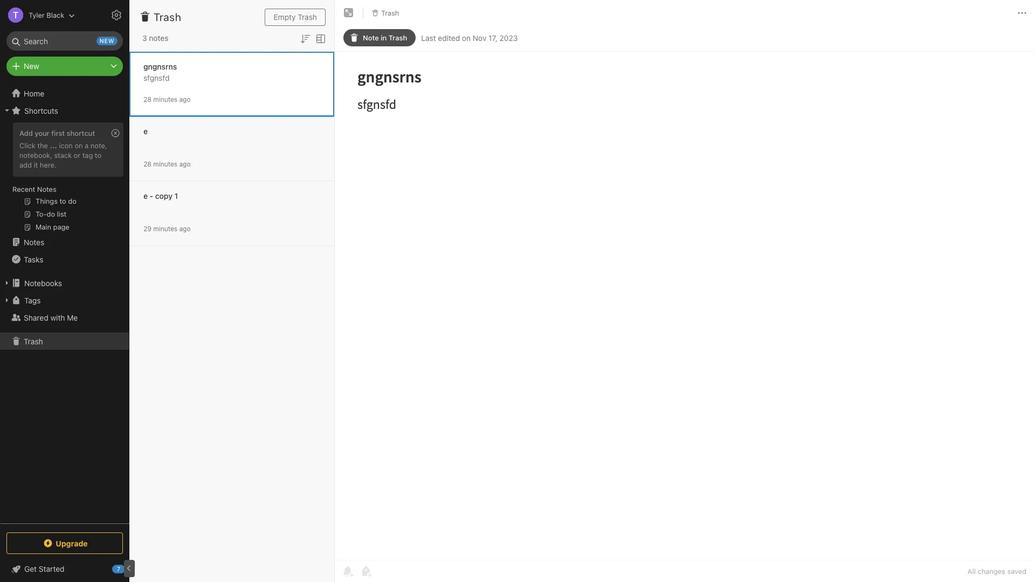 Task type: describe. For each thing, give the bounding box(es) containing it.
empty trash button
[[265, 9, 326, 26]]

add
[[19, 129, 33, 138]]

edited
[[438, 33, 460, 42]]

notebooks
[[24, 279, 62, 288]]

your
[[35, 129, 50, 138]]

expand tags image
[[3, 296, 11, 305]]

tyler
[[29, 11, 45, 19]]

add your first shortcut
[[19, 129, 95, 138]]

3
[[142, 33, 147, 43]]

Search text field
[[14, 31, 115, 51]]

1
[[175, 191, 178, 200]]

2023
[[500, 33, 518, 42]]

1 ago from the top
[[179, 95, 191, 103]]

group inside tree
[[0, 119, 129, 238]]

click to collapse image
[[125, 562, 133, 575]]

expand note image
[[342, 6, 355, 19]]

ago for e
[[179, 160, 191, 168]]

last edited on nov 17, 2023
[[421, 33, 518, 42]]

shared with me
[[24, 313, 78, 322]]

empty trash
[[274, 12, 317, 22]]

notebook,
[[19, 151, 52, 160]]

tags button
[[0, 292, 129, 309]]

28 minutes ago for gngnsrns
[[143, 95, 191, 103]]

trash inside tree
[[24, 337, 43, 346]]

17,
[[489, 33, 498, 42]]

shortcuts button
[[0, 102, 129, 119]]

upgrade button
[[6, 533, 123, 554]]

gngnsrns
[[143, 62, 177, 71]]

minutes for e - copy 1
[[153, 225, 177, 233]]

on inside icon on a note, notebook, stack or tag to add it here.
[[75, 141, 83, 150]]

new
[[100, 37, 114, 44]]

to
[[95, 151, 101, 160]]

nov
[[473, 33, 487, 42]]

new button
[[6, 57, 123, 76]]

started
[[39, 565, 64, 574]]

sfgnsfd
[[143, 73, 170, 82]]

changes
[[978, 567, 1006, 576]]

shared
[[24, 313, 48, 322]]

tree containing home
[[0, 85, 129, 523]]

black
[[47, 11, 64, 19]]

ago for e - copy 1
[[179, 225, 191, 233]]

click the ...
[[19, 141, 57, 150]]

tasks button
[[0, 251, 129, 268]]

note in trash
[[363, 33, 407, 42]]

1 minutes from the top
[[153, 95, 177, 103]]

More actions field
[[1016, 4, 1029, 22]]

in
[[381, 33, 387, 42]]

notes
[[149, 33, 168, 43]]

28 minutes ago for e
[[143, 160, 191, 168]]

add tag image
[[360, 565, 373, 578]]

Sort options field
[[299, 31, 312, 45]]

saved
[[1008, 567, 1027, 576]]

get started
[[24, 565, 64, 574]]

Help and Learning task checklist field
[[0, 561, 129, 578]]

stack
[[54, 151, 72, 160]]

expand notebooks image
[[3, 279, 11, 287]]

28 for e
[[143, 160, 151, 168]]

28 for gngnsrns
[[143, 95, 151, 103]]

7
[[117, 566, 120, 573]]

a
[[85, 141, 89, 150]]

trash button
[[368, 5, 403, 20]]

all
[[968, 567, 976, 576]]

Account field
[[0, 4, 75, 26]]

copy
[[155, 191, 173, 200]]

trash inside button
[[381, 8, 399, 17]]

all changes saved
[[968, 567, 1027, 576]]

recent notes
[[12, 185, 56, 194]]



Task type: vqa. For each thing, say whether or not it's contained in the screenshot.
All
yes



Task type: locate. For each thing, give the bounding box(es) containing it.
last
[[421, 33, 436, 42]]

icon
[[59, 141, 73, 150]]

note
[[363, 33, 379, 42]]

3 notes
[[142, 33, 168, 43]]

notes
[[37, 185, 56, 194], [24, 238, 44, 247]]

new
[[24, 61, 39, 71]]

trash up notes
[[154, 11, 181, 23]]

29
[[143, 225, 151, 233]]

1 28 minutes ago from the top
[[143, 95, 191, 103]]

2 vertical spatial ago
[[179, 225, 191, 233]]

home
[[24, 89, 44, 98]]

View options field
[[312, 31, 327, 45]]

icon on a note, notebook, stack or tag to add it here.
[[19, 141, 107, 169]]

minutes right 29
[[153, 225, 177, 233]]

trash up note in trash
[[381, 8, 399, 17]]

1 vertical spatial 28 minutes ago
[[143, 160, 191, 168]]

gngnsrns sfgnsfd
[[143, 62, 177, 82]]

Note Editor text field
[[335, 52, 1035, 560]]

28 up -
[[143, 160, 151, 168]]

29 minutes ago
[[143, 225, 191, 233]]

notes inside 'link'
[[24, 238, 44, 247]]

1 vertical spatial 28
[[143, 160, 151, 168]]

trash down 'shared'
[[24, 337, 43, 346]]

notebooks link
[[0, 274, 129, 292]]

1 horizontal spatial on
[[462, 33, 471, 42]]

note,
[[90, 141, 107, 150]]

add a reminder image
[[341, 565, 354, 578]]

ago
[[179, 95, 191, 103], [179, 160, 191, 168], [179, 225, 191, 233]]

e for e - copy 1
[[143, 191, 148, 200]]

1 e from the top
[[143, 126, 148, 136]]

first
[[51, 129, 65, 138]]

minutes down sfgnsfd
[[153, 95, 177, 103]]

empty
[[274, 12, 296, 22]]

trash up sort options 'field'
[[298, 12, 317, 22]]

trash link
[[0, 333, 129, 350]]

on
[[462, 33, 471, 42], [75, 141, 83, 150]]

add
[[19, 161, 32, 169]]

0 vertical spatial 28
[[143, 95, 151, 103]]

here.
[[40, 161, 56, 169]]

notes link
[[0, 233, 129, 251]]

click
[[19, 141, 35, 150]]

0 vertical spatial e
[[143, 126, 148, 136]]

tag
[[82, 151, 93, 160]]

2 28 from the top
[[143, 160, 151, 168]]

upgrade
[[56, 539, 88, 548]]

note list element
[[129, 0, 335, 582]]

0 vertical spatial ago
[[179, 95, 191, 103]]

2 e from the top
[[143, 191, 148, 200]]

it
[[34, 161, 38, 169]]

tasks
[[24, 255, 43, 264]]

1 vertical spatial minutes
[[153, 160, 177, 168]]

1 vertical spatial on
[[75, 141, 83, 150]]

2 ago from the top
[[179, 160, 191, 168]]

28 minutes ago
[[143, 95, 191, 103], [143, 160, 191, 168]]

28
[[143, 95, 151, 103], [143, 160, 151, 168]]

0 horizontal spatial on
[[75, 141, 83, 150]]

3 ago from the top
[[179, 225, 191, 233]]

...
[[50, 141, 57, 150]]

0 vertical spatial 28 minutes ago
[[143, 95, 191, 103]]

tyler black
[[29, 11, 64, 19]]

me
[[67, 313, 78, 322]]

2 vertical spatial minutes
[[153, 225, 177, 233]]

-
[[150, 191, 153, 200]]

tags
[[24, 296, 41, 305]]

28 down sfgnsfd
[[143, 95, 151, 103]]

notes right recent
[[37, 185, 56, 194]]

0 vertical spatial minutes
[[153, 95, 177, 103]]

group containing add your first shortcut
[[0, 119, 129, 238]]

28 minutes ago down sfgnsfd
[[143, 95, 191, 103]]

e
[[143, 126, 148, 136], [143, 191, 148, 200]]

3 minutes from the top
[[153, 225, 177, 233]]

get
[[24, 565, 37, 574]]

group
[[0, 119, 129, 238]]

minutes up copy
[[153, 160, 177, 168]]

2 28 minutes ago from the top
[[143, 160, 191, 168]]

on inside note window element
[[462, 33, 471, 42]]

note window element
[[335, 0, 1035, 582]]

with
[[50, 313, 65, 322]]

on left the nov
[[462, 33, 471, 42]]

tree
[[0, 85, 129, 523]]

the
[[37, 141, 48, 150]]

on left a
[[75, 141, 83, 150]]

new search field
[[14, 31, 118, 51]]

e - copy 1
[[143, 191, 178, 200]]

settings image
[[110, 9, 123, 22]]

1 vertical spatial notes
[[24, 238, 44, 247]]

e for e
[[143, 126, 148, 136]]

0 vertical spatial on
[[462, 33, 471, 42]]

trash inside 'button'
[[298, 12, 317, 22]]

0 vertical spatial notes
[[37, 185, 56, 194]]

1 vertical spatial e
[[143, 191, 148, 200]]

home link
[[0, 85, 129, 102]]

minutes for e
[[153, 160, 177, 168]]

shortcuts
[[24, 106, 58, 115]]

recent
[[12, 185, 35, 194]]

1 28 from the top
[[143, 95, 151, 103]]

28 minutes ago up copy
[[143, 160, 191, 168]]

minutes
[[153, 95, 177, 103], [153, 160, 177, 168], [153, 225, 177, 233]]

1 vertical spatial ago
[[179, 160, 191, 168]]

trash right in
[[389, 33, 407, 42]]

shared with me link
[[0, 309, 129, 326]]

shortcut
[[67, 129, 95, 138]]

trash
[[381, 8, 399, 17], [154, 11, 181, 23], [298, 12, 317, 22], [389, 33, 407, 42], [24, 337, 43, 346]]

more actions image
[[1016, 6, 1029, 19]]

2 minutes from the top
[[153, 160, 177, 168]]

notes up tasks
[[24, 238, 44, 247]]

or
[[74, 151, 80, 160]]



